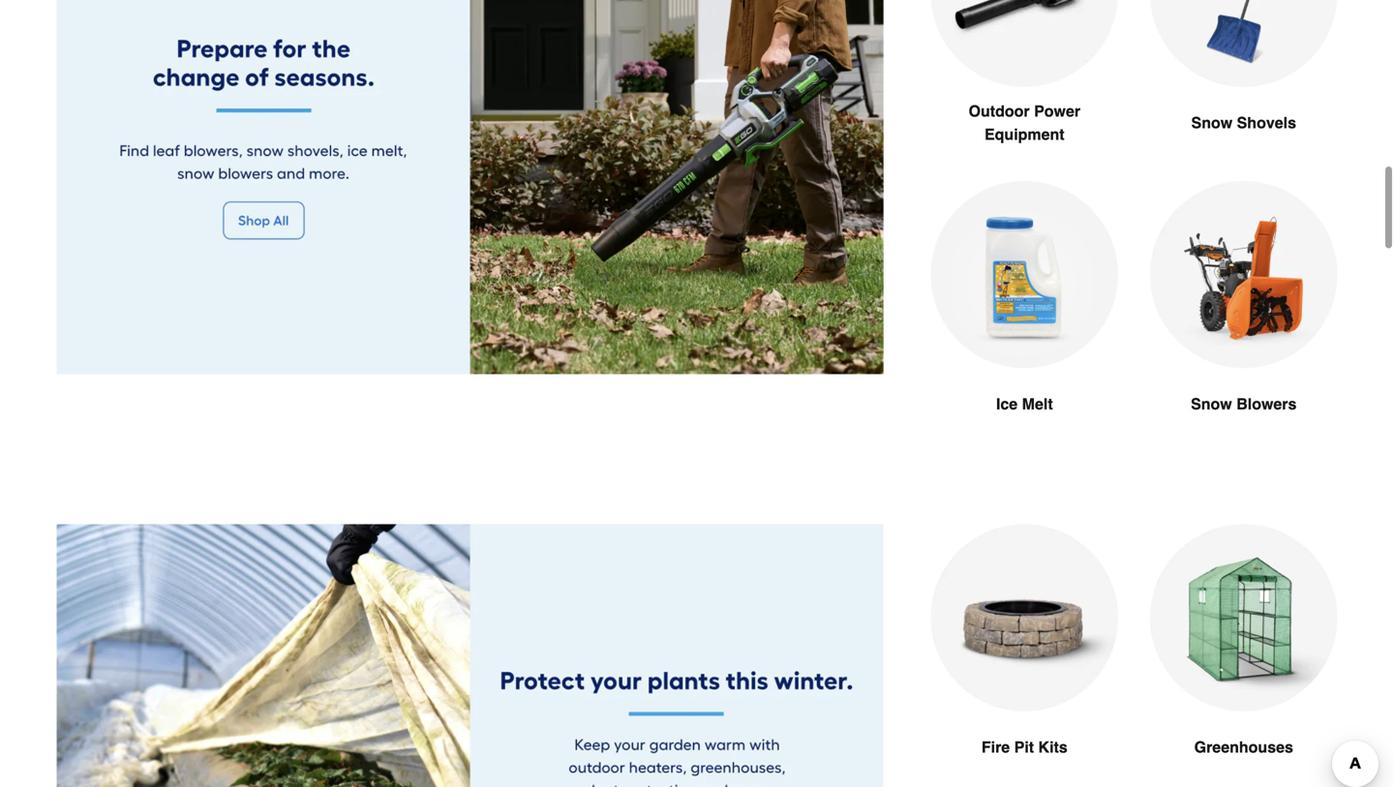 Task type: vqa. For each thing, say whether or not it's contained in the screenshot.
FIRE PIT KITS
yes



Task type: describe. For each thing, give the bounding box(es) containing it.
protect your plants this winter with outdoor heaters, greenhouses, plant protection and more. image
[[56, 524, 884, 787]]

fire
[[982, 738, 1010, 756]]

outdoor power equipment link
[[930, 0, 1119, 181]]

snow for snow shovels
[[1191, 114, 1233, 132]]

a d i y fire pit ring. image
[[930, 524, 1119, 712]]

a blue steel snow shovel. image
[[1150, 0, 1338, 87]]

greenhouses
[[1194, 738, 1293, 756]]

equipment
[[985, 125, 1065, 143]]

shovels
[[1237, 114, 1296, 132]]

an orange and black ariens snow blower. image
[[1150, 181, 1338, 369]]

outdoor power equipment
[[969, 102, 1081, 143]]

a jug of road runner ice melt. image
[[930, 181, 1119, 369]]

pit
[[1014, 738, 1034, 756]]

snow shovels link
[[1150, 0, 1338, 181]]



Task type: locate. For each thing, give the bounding box(es) containing it.
snow blowers link
[[1150, 181, 1338, 462]]

outdoor
[[969, 102, 1030, 120]]

an outdoor greenhouse with clear green walls. image
[[1150, 524, 1338, 712]]

ice melt link
[[930, 181, 1119, 462]]

snow inside "link"
[[1191, 395, 1232, 413]]

prepare for the change of seasons with leaf blowers, snow shovels, ice melt, snow blowers and more. image
[[56, 0, 884, 374]]

snow for snow blowers
[[1191, 395, 1232, 413]]

an ego 56-volt cordless leaf blower. image
[[930, 0, 1119, 87]]

ice melt
[[996, 395, 1053, 413]]

snow shovels
[[1191, 114, 1296, 132]]

power
[[1034, 102, 1081, 120]]

1 snow from the top
[[1191, 114, 1233, 132]]

ice
[[996, 395, 1018, 413]]

greenhouses link
[[1150, 524, 1338, 787]]

kits
[[1038, 738, 1068, 756]]

2 snow from the top
[[1191, 395, 1232, 413]]

snow
[[1191, 114, 1233, 132], [1191, 395, 1232, 413]]

melt
[[1022, 395, 1053, 413]]

1 vertical spatial snow
[[1191, 395, 1232, 413]]

blowers
[[1236, 395, 1297, 413]]

0 vertical spatial snow
[[1191, 114, 1233, 132]]

snow left blowers
[[1191, 395, 1232, 413]]

snow left shovels
[[1191, 114, 1233, 132]]

fire pit kits
[[982, 738, 1068, 756]]

snow blowers
[[1191, 395, 1297, 413]]

fire pit kits link
[[930, 524, 1119, 787]]



